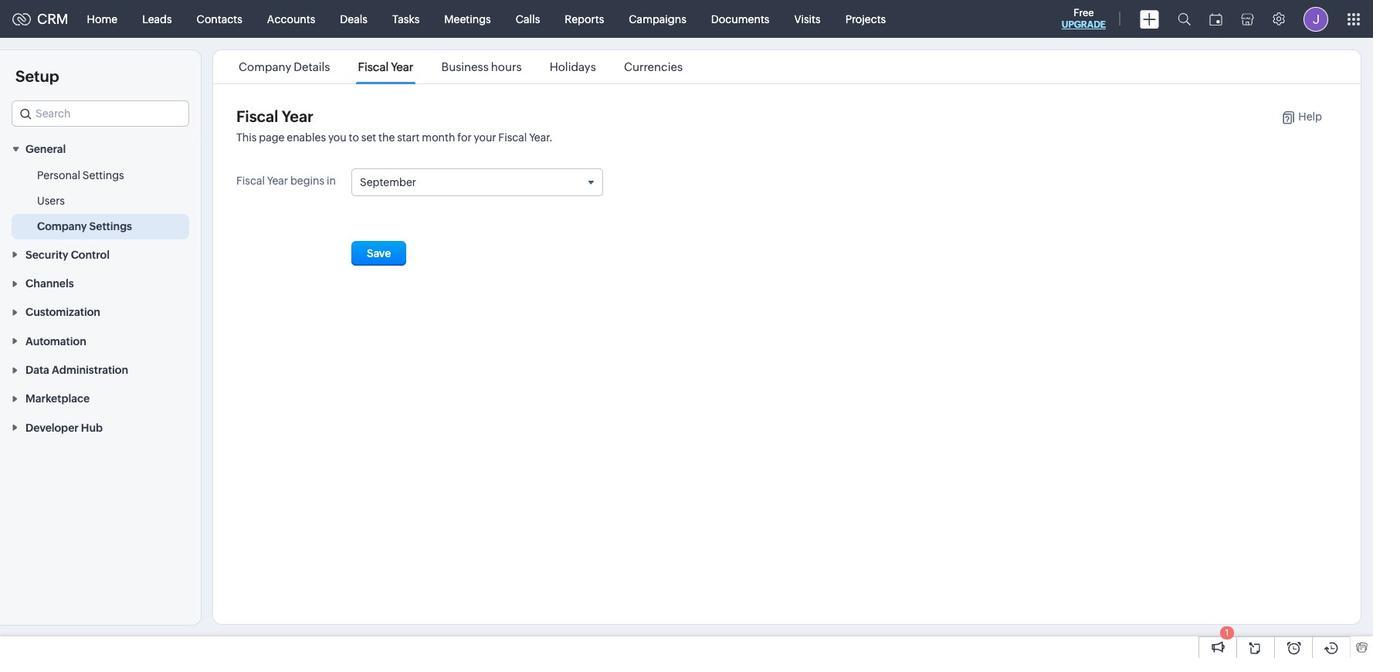 Task type: describe. For each thing, give the bounding box(es) containing it.
fiscal right your
[[499, 131, 527, 144]]

your
[[474, 131, 496, 144]]

setup
[[15, 67, 59, 85]]

administration
[[52, 364, 128, 376]]

projects
[[846, 13, 886, 25]]

hours
[[491, 60, 522, 73]]

calls
[[516, 13, 540, 25]]

upgrade
[[1062, 19, 1106, 30]]

customization
[[25, 306, 100, 319]]

documents link
[[699, 0, 782, 37]]

1 vertical spatial year
[[282, 107, 314, 125]]

year inside list
[[391, 60, 414, 73]]

profile image
[[1304, 7, 1329, 31]]

set
[[361, 131, 376, 144]]

holidays
[[550, 60, 596, 73]]

personal settings link
[[37, 168, 124, 183]]

marketplace
[[25, 393, 90, 405]]

deals link
[[328, 0, 380, 37]]

users
[[37, 195, 65, 207]]

crm link
[[12, 11, 68, 27]]

enables
[[287, 131, 326, 144]]

security
[[25, 249, 68, 261]]

profile element
[[1295, 0, 1338, 37]]

fiscal up this at the left of page
[[236, 107, 279, 125]]

this
[[236, 131, 257, 144]]

holidays link
[[548, 60, 599, 73]]

deals
[[340, 13, 368, 25]]

business hours
[[442, 60, 522, 73]]

meetings link
[[432, 0, 504, 37]]

contacts
[[197, 13, 242, 25]]

data administration button
[[0, 355, 201, 384]]

reports link
[[553, 0, 617, 37]]

control
[[71, 249, 110, 261]]

1
[[1226, 628, 1229, 637]]

details
[[294, 60, 330, 73]]

calls link
[[504, 0, 553, 37]]

customization button
[[0, 297, 201, 326]]

help link
[[1267, 110, 1323, 124]]

start
[[397, 131, 420, 144]]

company settings
[[37, 220, 132, 233]]

personal settings
[[37, 169, 124, 182]]

company details link
[[236, 60, 333, 73]]

automation button
[[0, 326, 201, 355]]

help
[[1299, 110, 1323, 123]]

month
[[422, 131, 455, 144]]

logo image
[[12, 13, 31, 25]]

create menu element
[[1131, 0, 1169, 37]]

campaigns link
[[617, 0, 699, 37]]

free
[[1074, 7, 1095, 19]]

data administration
[[25, 364, 128, 376]]

developer hub button
[[0, 413, 201, 442]]

hub
[[81, 422, 103, 434]]

security control
[[25, 249, 110, 261]]



Task type: vqa. For each thing, say whether or not it's contained in the screenshot.
Personal Settings link
yes



Task type: locate. For each thing, give the bounding box(es) containing it.
accounts link
[[255, 0, 328, 37]]

this page enables you to set the start month for your fiscal year.
[[236, 131, 553, 144]]

company left details
[[239, 60, 291, 73]]

fiscal down deals link at the left of page
[[358, 60, 389, 73]]

home link
[[75, 0, 130, 37]]

year up the enables
[[282, 107, 314, 125]]

tasks
[[392, 13, 420, 25]]

2 vertical spatial year
[[267, 175, 288, 187]]

fiscal down this at the left of page
[[236, 175, 265, 187]]

fiscal year begins in
[[236, 175, 336, 187]]

year left begins
[[267, 175, 288, 187]]

0 vertical spatial year
[[391, 60, 414, 73]]

business hours link
[[439, 60, 524, 73]]

page
[[259, 131, 285, 144]]

personal
[[37, 169, 80, 182]]

channels
[[25, 277, 74, 290]]

company down users
[[37, 220, 87, 233]]

projects link
[[833, 0, 899, 37]]

september
[[360, 176, 416, 189]]

list containing company details
[[225, 50, 697, 83]]

to
[[349, 131, 359, 144]]

currencies
[[624, 60, 683, 73]]

security control button
[[0, 240, 201, 269]]

settings
[[83, 169, 124, 182], [89, 220, 132, 233]]

0 vertical spatial company
[[239, 60, 291, 73]]

free upgrade
[[1062, 7, 1106, 30]]

developer
[[25, 422, 79, 434]]

data
[[25, 364, 49, 376]]

documents
[[711, 13, 770, 25]]

search image
[[1178, 12, 1191, 25]]

visits link
[[782, 0, 833, 37]]

channels button
[[0, 269, 201, 297]]

for
[[458, 131, 472, 144]]

1 vertical spatial settings
[[89, 220, 132, 233]]

0 horizontal spatial company
[[37, 220, 87, 233]]

year down tasks link
[[391, 60, 414, 73]]

company for company settings
[[37, 220, 87, 233]]

leads link
[[130, 0, 184, 37]]

company inside list
[[239, 60, 291, 73]]

general region
[[0, 163, 201, 240]]

you
[[328, 131, 347, 144]]

0 horizontal spatial fiscal year
[[236, 107, 314, 125]]

accounts
[[267, 13, 315, 25]]

contacts link
[[184, 0, 255, 37]]

calendar image
[[1210, 13, 1223, 25]]

1 vertical spatial fiscal year
[[236, 107, 314, 125]]

0 vertical spatial fiscal year
[[358, 60, 414, 73]]

crm
[[37, 11, 68, 27]]

fiscal inside list
[[358, 60, 389, 73]]

begins
[[290, 175, 325, 187]]

marketplace button
[[0, 384, 201, 413]]

fiscal year link
[[356, 60, 416, 73]]

in
[[327, 175, 336, 187]]

Search text field
[[12, 101, 189, 126]]

1 vertical spatial company
[[37, 220, 87, 233]]

None submit
[[352, 241, 407, 266]]

campaigns
[[629, 13, 687, 25]]

fiscal year down tasks link
[[358, 60, 414, 73]]

general
[[25, 143, 66, 156]]

reports
[[565, 13, 604, 25]]

fiscal year
[[358, 60, 414, 73], [236, 107, 314, 125]]

search element
[[1169, 0, 1201, 38]]

meetings
[[445, 13, 491, 25]]

business
[[442, 60, 489, 73]]

home
[[87, 13, 118, 25]]

automation
[[25, 335, 86, 347]]

settings for company settings
[[89, 220, 132, 233]]

the
[[379, 131, 395, 144]]

company for company details
[[239, 60, 291, 73]]

0 vertical spatial settings
[[83, 169, 124, 182]]

developer hub
[[25, 422, 103, 434]]

1 horizontal spatial company
[[239, 60, 291, 73]]

fiscal year inside list
[[358, 60, 414, 73]]

company
[[239, 60, 291, 73], [37, 220, 87, 233]]

year.
[[529, 131, 553, 144]]

tasks link
[[380, 0, 432, 37]]

company inside "general" region
[[37, 220, 87, 233]]

currencies link
[[622, 60, 685, 73]]

company settings link
[[37, 219, 132, 234]]

create menu image
[[1140, 10, 1160, 28]]

fiscal
[[358, 60, 389, 73], [236, 107, 279, 125], [499, 131, 527, 144], [236, 175, 265, 187]]

users link
[[37, 193, 65, 209]]

September field
[[352, 169, 603, 196]]

general button
[[0, 134, 201, 163]]

1 horizontal spatial fiscal year
[[358, 60, 414, 73]]

leads
[[142, 13, 172, 25]]

None field
[[12, 100, 189, 127]]

settings up security control dropdown button
[[89, 220, 132, 233]]

list
[[225, 50, 697, 83]]

fiscal year up page
[[236, 107, 314, 125]]

settings for personal settings
[[83, 169, 124, 182]]

year
[[391, 60, 414, 73], [282, 107, 314, 125], [267, 175, 288, 187]]

visits
[[795, 13, 821, 25]]

settings down general dropdown button on the top left of page
[[83, 169, 124, 182]]

company details
[[239, 60, 330, 73]]



